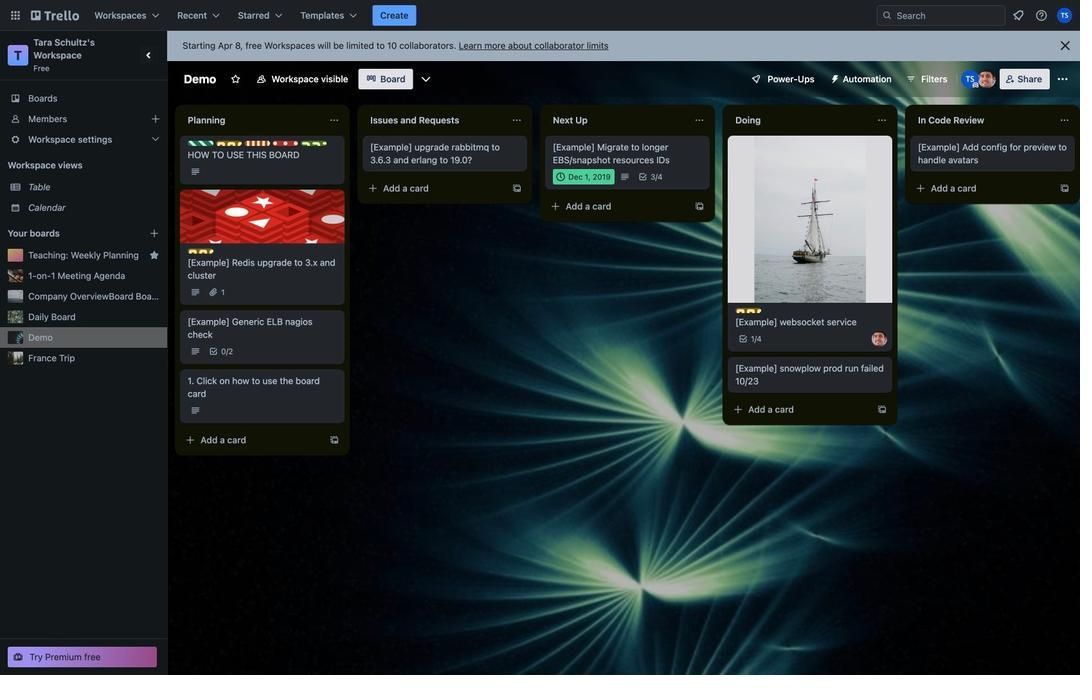Task type: describe. For each thing, give the bounding box(es) containing it.
add board image
[[149, 228, 160, 239]]

create from template… image
[[695, 201, 705, 212]]

tara schultz (taraschultz7) image
[[961, 70, 980, 88]]

color: orange, title: "manual deploy steps" element
[[244, 141, 270, 146]]

star or unstar board image
[[230, 74, 241, 84]]

0 notifications image
[[1011, 8, 1027, 23]]

customize views image
[[420, 73, 433, 86]]

starred icon image
[[149, 250, 160, 261]]

this member is an admin of this board. image
[[973, 82, 979, 88]]

Search field
[[877, 5, 1006, 26]]

show menu image
[[1057, 73, 1070, 86]]

open information menu image
[[1036, 9, 1048, 22]]

search image
[[883, 10, 893, 21]]

primary element
[[0, 0, 1081, 31]]

1 horizontal spatial james peterson (jamespeterson93) image
[[978, 70, 996, 88]]

workspace navigation collapse icon image
[[140, 46, 158, 64]]



Task type: locate. For each thing, give the bounding box(es) containing it.
james peterson (jamespeterson93) image
[[978, 70, 996, 88], [872, 331, 888, 347]]

color: yellow, title: "ready to merge" element
[[216, 141, 242, 146], [188, 249, 214, 254], [736, 308, 762, 313]]

2 vertical spatial color: yellow, title: "ready to merge" element
[[736, 308, 762, 313]]

None checkbox
[[553, 169, 615, 185]]

0 vertical spatial james peterson (jamespeterson93) image
[[978, 70, 996, 88]]

None text field
[[180, 110, 324, 131], [911, 110, 1055, 131], [180, 110, 324, 131], [911, 110, 1055, 131]]

back to home image
[[31, 5, 79, 26]]

1 vertical spatial james peterson (jamespeterson93) image
[[872, 331, 888, 347]]

your boards with 6 items element
[[8, 226, 130, 241]]

sm image
[[825, 69, 843, 87]]

1 vertical spatial color: yellow, title: "ready to merge" element
[[188, 249, 214, 254]]

create from template… image
[[512, 183, 522, 194], [1060, 183, 1070, 194], [877, 405, 888, 415], [329, 435, 340, 445]]

color: lime, title: "secrets" element
[[301, 141, 327, 146]]

0 horizontal spatial color: yellow, title: "ready to merge" element
[[188, 249, 214, 254]]

color: red, title: "unshippable!" element
[[273, 141, 298, 146]]

None text field
[[363, 110, 507, 131], [545, 110, 690, 131], [728, 110, 872, 131], [363, 110, 507, 131], [545, 110, 690, 131], [728, 110, 872, 131]]

0 vertical spatial color: yellow, title: "ready to merge" element
[[216, 141, 242, 146]]

2 horizontal spatial color: yellow, title: "ready to merge" element
[[736, 308, 762, 313]]

Board name text field
[[178, 69, 223, 89]]

1 horizontal spatial color: yellow, title: "ready to merge" element
[[216, 141, 242, 146]]

color: green, title: "verified in staging" element
[[188, 141, 214, 146]]

tara schultz (taraschultz7) image
[[1057, 8, 1073, 23]]

0 horizontal spatial james peterson (jamespeterson93) image
[[872, 331, 888, 347]]



Task type: vqa. For each thing, say whether or not it's contained in the screenshot.
Show menu image on the right top of the page
yes



